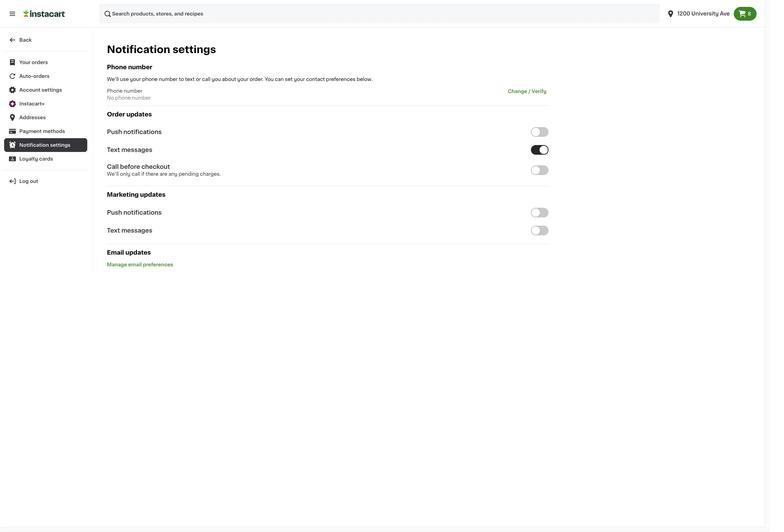 Task type: describe. For each thing, give the bounding box(es) containing it.
text messages for marketing
[[107, 228, 152, 233]]

1200 university ave button
[[667, 4, 730, 23]]

auto-
[[19, 74, 33, 79]]

payment
[[19, 129, 42, 134]]

updates for order updates
[[126, 112, 152, 117]]

addresses
[[19, 115, 46, 120]]

manage email preferences link
[[107, 263, 173, 267]]

orders for auto-orders
[[33, 74, 50, 79]]

messages for order
[[121, 147, 152, 153]]

any
[[169, 172, 178, 177]]

instacart+ link
[[4, 97, 87, 111]]

payment methods link
[[4, 125, 87, 138]]

account settings
[[19, 88, 62, 92]]

push for marketing updates
[[107, 210, 122, 216]]

phone for no
[[115, 96, 131, 100]]

your
[[19, 60, 31, 65]]

8
[[748, 11, 751, 16]]

phone number
[[107, 65, 152, 70]]

settings for notification settings link
[[50, 143, 71, 148]]

1 we'll from the top
[[107, 77, 119, 82]]

text for marketing updates
[[107, 228, 120, 233]]

manage
[[107, 263, 127, 267]]

notification settings link
[[4, 138, 87, 152]]

to
[[179, 77, 184, 82]]

2 your from the left
[[237, 77, 248, 82]]

instacart logo image
[[23, 10, 65, 18]]

push for order updates
[[107, 130, 122, 135]]

your orders link
[[4, 56, 87, 69]]

charges.
[[200, 172, 221, 177]]

updates for email updates
[[125, 250, 151, 256]]

about
[[222, 77, 236, 82]]

back
[[19, 38, 32, 42]]

before
[[120, 164, 140, 170]]

messages for marketing
[[121, 228, 152, 233]]

/
[[529, 89, 531, 94]]

we'll use your phone number to text or call you about your order. you can set your contact preferences below.
[[107, 77, 373, 82]]

or
[[196, 77, 201, 82]]

number up use at the top left
[[128, 65, 152, 70]]

can
[[275, 77, 284, 82]]

order updates
[[107, 112, 152, 117]]

ave
[[720, 11, 730, 16]]

out
[[30, 179, 38, 184]]

change / verify button
[[506, 88, 549, 95]]

call before checkout we'll only call if there are any pending charges.
[[107, 164, 221, 177]]

Search field
[[99, 4, 660, 23]]

orders for your orders
[[32, 60, 48, 65]]

pending
[[179, 172, 199, 177]]

auto-orders link
[[4, 69, 87, 83]]

no
[[107, 96, 114, 100]]

number up order updates
[[132, 96, 151, 100]]

email updates
[[107, 250, 151, 256]]

loyalty cards link
[[4, 152, 87, 166]]

change / verify
[[508, 89, 547, 94]]

loyalty cards
[[19, 157, 53, 162]]

auto-orders
[[19, 74, 50, 79]]

notifications for order
[[123, 130, 162, 135]]

there
[[146, 172, 158, 177]]

text
[[185, 77, 195, 82]]

updates for marketing updates
[[140, 192, 166, 198]]

cards
[[39, 157, 53, 162]]

are
[[160, 172, 167, 177]]

0 horizontal spatial preferences
[[143, 263, 173, 267]]

log out link
[[4, 175, 87, 188]]



Task type: locate. For each thing, give the bounding box(es) containing it.
0 vertical spatial phone
[[107, 65, 127, 70]]

account settings link
[[4, 83, 87, 97]]

you
[[265, 77, 274, 82]]

0 horizontal spatial your
[[130, 77, 141, 82]]

2 push from the top
[[107, 210, 122, 216]]

number left to
[[159, 77, 178, 82]]

0 horizontal spatial notification
[[19, 143, 49, 148]]

text
[[107, 147, 120, 153], [107, 228, 120, 233]]

preferences right email
[[143, 263, 173, 267]]

updates
[[126, 112, 152, 117], [140, 192, 166, 198], [125, 250, 151, 256]]

1 horizontal spatial phone
[[142, 77, 158, 82]]

loyalty
[[19, 157, 38, 162]]

1 notifications from the top
[[123, 130, 162, 135]]

only
[[120, 172, 130, 177]]

settings down "methods"
[[50, 143, 71, 148]]

None search field
[[99, 4, 660, 23]]

push
[[107, 130, 122, 135], [107, 210, 122, 216]]

0 vertical spatial notification
[[107, 45, 170, 55]]

notification up loyalty cards
[[19, 143, 49, 148]]

8 button
[[734, 7, 757, 21]]

1 horizontal spatial call
[[202, 77, 210, 82]]

0 horizontal spatial notification settings
[[19, 143, 71, 148]]

account
[[19, 88, 40, 92]]

1 text messages from the top
[[107, 147, 152, 153]]

if
[[141, 172, 144, 177]]

call
[[202, 77, 210, 82], [132, 172, 140, 177]]

orders up account settings
[[33, 74, 50, 79]]

1 text from the top
[[107, 147, 120, 153]]

1 phone from the top
[[107, 65, 127, 70]]

1 vertical spatial text
[[107, 228, 120, 233]]

settings up the instacart+ link
[[42, 88, 62, 92]]

0 vertical spatial we'll
[[107, 77, 119, 82]]

0 horizontal spatial phone
[[115, 96, 131, 100]]

2 phone from the top
[[107, 89, 122, 94]]

phone inside phone number no phone number
[[107, 89, 122, 94]]

text up call
[[107, 147, 120, 153]]

phone for phone number
[[107, 65, 127, 70]]

we'll left use at the top left
[[107, 77, 119, 82]]

text for order updates
[[107, 147, 120, 153]]

marketing updates
[[107, 192, 166, 198]]

1 vertical spatial notification settings
[[19, 143, 71, 148]]

1200 university ave
[[678, 11, 730, 16]]

text messages
[[107, 147, 152, 153], [107, 228, 152, 233]]

phone inside phone number no phone number
[[115, 96, 131, 100]]

messages up 'before'
[[121, 147, 152, 153]]

2 text messages from the top
[[107, 228, 152, 233]]

text messages up email updates
[[107, 228, 152, 233]]

2 vertical spatial updates
[[125, 250, 151, 256]]

call left 'if'
[[132, 172, 140, 177]]

push down marketing
[[107, 210, 122, 216]]

1 horizontal spatial your
[[237, 77, 248, 82]]

back link
[[4, 33, 87, 47]]

call inside 'call before checkout we'll only call if there are any pending charges.'
[[132, 172, 140, 177]]

payment methods
[[19, 129, 65, 134]]

1 vertical spatial text messages
[[107, 228, 152, 233]]

2 we'll from the top
[[107, 172, 119, 177]]

1 vertical spatial notifications
[[123, 210, 162, 216]]

settings
[[173, 45, 216, 55], [42, 88, 62, 92], [50, 143, 71, 148]]

log
[[19, 179, 29, 184]]

settings up or
[[173, 45, 216, 55]]

0 horizontal spatial call
[[132, 172, 140, 177]]

number
[[128, 65, 152, 70], [159, 77, 178, 82], [124, 89, 142, 94], [132, 96, 151, 100]]

phone for your
[[142, 77, 158, 82]]

use
[[120, 77, 129, 82]]

your right use at the top left
[[130, 77, 141, 82]]

0 vertical spatial call
[[202, 77, 210, 82]]

log out
[[19, 179, 38, 184]]

you
[[212, 77, 221, 82]]

1 vertical spatial settings
[[42, 88, 62, 92]]

3 your from the left
[[294, 77, 305, 82]]

notification settings
[[107, 45, 216, 55], [19, 143, 71, 148]]

updates up manage email preferences
[[125, 250, 151, 256]]

preferences
[[326, 77, 356, 82], [143, 263, 173, 267]]

change
[[508, 89, 527, 94]]

methods
[[43, 129, 65, 134]]

order.
[[250, 77, 264, 82]]

1 horizontal spatial notification
[[107, 45, 170, 55]]

2 notifications from the top
[[123, 210, 162, 216]]

2 horizontal spatial your
[[294, 77, 305, 82]]

push notifications for marketing
[[107, 210, 162, 216]]

0 vertical spatial notifications
[[123, 130, 162, 135]]

1 vertical spatial phone
[[115, 96, 131, 100]]

messages up email updates
[[121, 228, 152, 233]]

preferences left the below.
[[326, 77, 356, 82]]

push notifications for order
[[107, 130, 162, 135]]

your
[[130, 77, 141, 82], [237, 77, 248, 82], [294, 77, 305, 82]]

1 your from the left
[[130, 77, 141, 82]]

call right or
[[202, 77, 210, 82]]

push down 'order'
[[107, 130, 122, 135]]

we'll down call
[[107, 172, 119, 177]]

set
[[285, 77, 293, 82]]

phone
[[107, 65, 127, 70], [107, 89, 122, 94]]

checkout
[[141, 164, 170, 170]]

0 vertical spatial orders
[[32, 60, 48, 65]]

1 messages from the top
[[121, 147, 152, 153]]

phone up use at the top left
[[107, 65, 127, 70]]

1 vertical spatial messages
[[121, 228, 152, 233]]

1 vertical spatial we'll
[[107, 172, 119, 177]]

your orders
[[19, 60, 48, 65]]

messages
[[121, 147, 152, 153], [121, 228, 152, 233]]

text messages for order
[[107, 147, 152, 153]]

number down use at the top left
[[124, 89, 142, 94]]

orders
[[32, 60, 48, 65], [33, 74, 50, 79]]

settings for account settings link
[[42, 88, 62, 92]]

push notifications down marketing updates
[[107, 210, 162, 216]]

1 horizontal spatial preferences
[[326, 77, 356, 82]]

2 text from the top
[[107, 228, 120, 233]]

orders up auto-orders
[[32, 60, 48, 65]]

2 push notifications from the top
[[107, 210, 162, 216]]

1 vertical spatial notification
[[19, 143, 49, 148]]

updates down phone number no phone number
[[126, 112, 152, 117]]

instacart+
[[19, 101, 45, 106]]

1 push from the top
[[107, 130, 122, 135]]

below.
[[357, 77, 373, 82]]

1200
[[678, 11, 690, 16]]

0 vertical spatial text messages
[[107, 147, 152, 153]]

phone
[[142, 77, 158, 82], [115, 96, 131, 100]]

notification
[[107, 45, 170, 55], [19, 143, 49, 148]]

0 vertical spatial updates
[[126, 112, 152, 117]]

verify
[[532, 89, 547, 94]]

1 vertical spatial push notifications
[[107, 210, 162, 216]]

0 vertical spatial notification settings
[[107, 45, 216, 55]]

we'll inside 'call before checkout we'll only call if there are any pending charges.'
[[107, 172, 119, 177]]

push notifications
[[107, 130, 162, 135], [107, 210, 162, 216]]

1 vertical spatial preferences
[[143, 263, 173, 267]]

1 vertical spatial phone
[[107, 89, 122, 94]]

1 push notifications from the top
[[107, 130, 162, 135]]

notifications down marketing updates
[[123, 210, 162, 216]]

order
[[107, 112, 125, 117]]

0 vertical spatial push
[[107, 130, 122, 135]]

call
[[107, 164, 119, 170]]

university
[[692, 11, 719, 16]]

1 horizontal spatial notification settings
[[107, 45, 216, 55]]

your right set
[[294, 77, 305, 82]]

we'll
[[107, 77, 119, 82], [107, 172, 119, 177]]

phone number no phone number
[[107, 89, 151, 100]]

manage email preferences
[[107, 263, 173, 267]]

phone down phone number
[[142, 77, 158, 82]]

phone for phone number no phone number
[[107, 89, 122, 94]]

your left order.
[[237, 77, 248, 82]]

email
[[128, 263, 142, 267]]

addresses link
[[4, 111, 87, 125]]

notifications for marketing
[[123, 210, 162, 216]]

2 messages from the top
[[121, 228, 152, 233]]

1 vertical spatial orders
[[33, 74, 50, 79]]

contact
[[306, 77, 325, 82]]

notifications down order updates
[[123, 130, 162, 135]]

notification up phone number
[[107, 45, 170, 55]]

0 vertical spatial preferences
[[326, 77, 356, 82]]

2 vertical spatial settings
[[50, 143, 71, 148]]

0 vertical spatial settings
[[173, 45, 216, 55]]

0 vertical spatial phone
[[142, 77, 158, 82]]

0 vertical spatial push notifications
[[107, 130, 162, 135]]

text up email
[[107, 228, 120, 233]]

1 vertical spatial call
[[132, 172, 140, 177]]

0 vertical spatial text
[[107, 147, 120, 153]]

1200 university ave button
[[662, 4, 734, 23]]

notifications
[[123, 130, 162, 135], [123, 210, 162, 216]]

email
[[107, 250, 124, 256]]

push notifications down order updates
[[107, 130, 162, 135]]

1 vertical spatial updates
[[140, 192, 166, 198]]

updates down there
[[140, 192, 166, 198]]

phone right "no"
[[115, 96, 131, 100]]

phone up "no"
[[107, 89, 122, 94]]

marketing
[[107, 192, 139, 198]]

text messages up 'before'
[[107, 147, 152, 153]]

0 vertical spatial messages
[[121, 147, 152, 153]]

1 vertical spatial push
[[107, 210, 122, 216]]



Task type: vqa. For each thing, say whether or not it's contained in the screenshot.
a within If you are sharing a cart, only the user who checks-out will complete their auto-order(s), and any items selected for auto-order by the other user in the family cart will not be confirmed. The first auto-order delivery will occur on the date displayed at check-out. Future auto-order deliveries will happen every 1 to 4 weeks after that date based on the delivery frequency you select.
no



